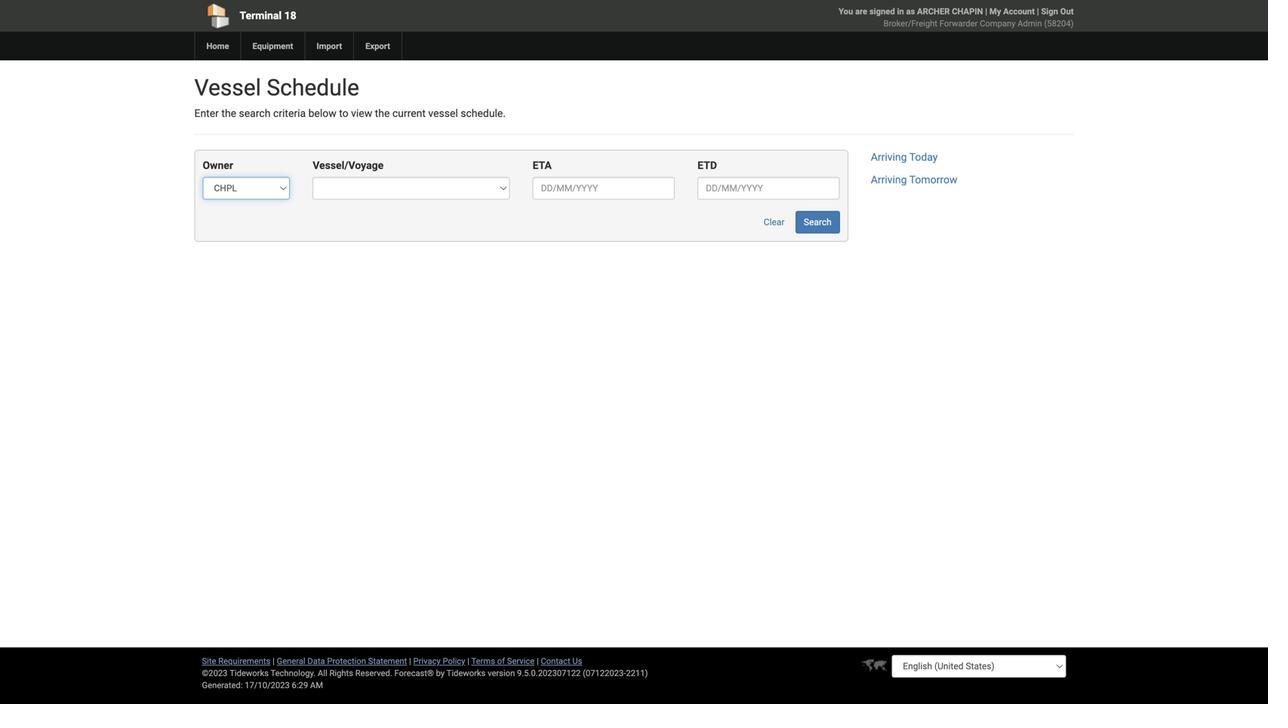 Task type: locate. For each thing, give the bounding box(es) containing it.
eta
[[533, 159, 552, 172]]

export
[[366, 41, 390, 51]]

archer
[[918, 6, 950, 16]]

the
[[222, 107, 236, 120], [375, 107, 390, 120]]

arriving for arriving tomorrow
[[871, 174, 907, 186]]

forwarder
[[940, 19, 978, 28]]

site
[[202, 657, 216, 666]]

broker/freight
[[884, 19, 938, 28]]

as
[[907, 6, 915, 16]]

arriving down arriving today link
[[871, 174, 907, 186]]

1 horizontal spatial the
[[375, 107, 390, 120]]

privacy policy link
[[413, 657, 466, 666]]

the right enter
[[222, 107, 236, 120]]

arriving up arriving tomorrow
[[871, 151, 907, 163]]

vessel schedule enter the search criteria below to view the current vessel schedule.
[[194, 74, 506, 120]]

1 the from the left
[[222, 107, 236, 120]]

arriving
[[871, 151, 907, 163], [871, 174, 907, 186]]

tideworks
[[447, 669, 486, 679]]

generated:
[[202, 681, 243, 691]]

0 horizontal spatial the
[[222, 107, 236, 120]]

forecast®
[[395, 669, 434, 679]]

2211)
[[626, 669, 648, 679]]

admin
[[1018, 19, 1043, 28]]

| left my
[[986, 6, 988, 16]]

| left sign
[[1037, 6, 1040, 16]]

you
[[839, 6, 854, 16]]

view
[[351, 107, 372, 120]]

17/10/2023
[[245, 681, 290, 691]]

(07122023-
[[583, 669, 626, 679]]

ETA text field
[[533, 177, 675, 200]]

1 vertical spatial arriving
[[871, 174, 907, 186]]

current
[[393, 107, 426, 120]]

terminal
[[240, 9, 282, 22]]

account
[[1004, 6, 1035, 16]]

0 vertical spatial arriving
[[871, 151, 907, 163]]

©2023 tideworks
[[202, 669, 269, 679]]

data
[[308, 657, 325, 666]]

protection
[[327, 657, 366, 666]]

site requirements link
[[202, 657, 271, 666]]

statement
[[368, 657, 407, 666]]

etd
[[698, 159, 717, 172]]

(58204)
[[1045, 19, 1074, 28]]

terminal 18 link
[[194, 0, 548, 32]]

site requirements | general data protection statement | privacy policy | terms of service | contact us ©2023 tideworks technology. all rights reserved. forecast® by tideworks version 9.5.0.202307122 (07122023-2211) generated: 17/10/2023 6:29 am
[[202, 657, 648, 691]]

rights
[[330, 669, 353, 679]]

contact us link
[[541, 657, 583, 666]]

criteria
[[273, 107, 306, 120]]

1 arriving from the top
[[871, 151, 907, 163]]

clear button
[[756, 211, 793, 234]]

9.5.0.202307122
[[517, 669, 581, 679]]

are
[[856, 6, 868, 16]]

vessel
[[194, 74, 261, 101]]

arriving today link
[[871, 151, 938, 163]]

| up 9.5.0.202307122
[[537, 657, 539, 666]]

requirements
[[218, 657, 271, 666]]

reserved.
[[355, 669, 392, 679]]

out
[[1061, 6, 1074, 16]]

to
[[339, 107, 349, 120]]

company
[[980, 19, 1016, 28]]

sign
[[1042, 6, 1059, 16]]

the right view
[[375, 107, 390, 120]]

import link
[[305, 32, 353, 60]]

| left "general"
[[273, 657, 275, 666]]

sign out link
[[1042, 6, 1074, 16]]

tomorrow
[[910, 174, 958, 186]]

2 arriving from the top
[[871, 174, 907, 186]]

|
[[986, 6, 988, 16], [1037, 6, 1040, 16], [273, 657, 275, 666], [409, 657, 411, 666], [468, 657, 470, 666], [537, 657, 539, 666]]

my
[[990, 6, 1002, 16]]

schedule.
[[461, 107, 506, 120]]

of
[[497, 657, 505, 666]]



Task type: describe. For each thing, give the bounding box(es) containing it.
below
[[309, 107, 337, 120]]

contact
[[541, 657, 571, 666]]

chapin
[[952, 6, 984, 16]]

vessel/voyage
[[313, 159, 384, 172]]

all
[[318, 669, 328, 679]]

arriving tomorrow
[[871, 174, 958, 186]]

general data protection statement link
[[277, 657, 407, 666]]

am
[[310, 681, 323, 691]]

6:29
[[292, 681, 308, 691]]

terminal 18
[[240, 9, 297, 22]]

arriving today
[[871, 151, 938, 163]]

arriving tomorrow link
[[871, 174, 958, 186]]

us
[[573, 657, 583, 666]]

terms of service link
[[472, 657, 535, 666]]

| up tideworks
[[468, 657, 470, 666]]

clear
[[764, 217, 785, 228]]

arriving for arriving today
[[871, 151, 907, 163]]

home link
[[194, 32, 241, 60]]

equipment link
[[241, 32, 305, 60]]

policy
[[443, 657, 466, 666]]

schedule
[[267, 74, 359, 101]]

home
[[207, 41, 229, 51]]

search button
[[796, 211, 840, 234]]

2 the from the left
[[375, 107, 390, 120]]

general
[[277, 657, 306, 666]]

version
[[488, 669, 515, 679]]

equipment
[[253, 41, 293, 51]]

enter
[[194, 107, 219, 120]]

vessel
[[428, 107, 458, 120]]

you are signed in as archer chapin | my account | sign out broker/freight forwarder company admin (58204)
[[839, 6, 1074, 28]]

terms
[[472, 657, 495, 666]]

privacy
[[413, 657, 441, 666]]

my account link
[[990, 6, 1035, 16]]

signed
[[870, 6, 895, 16]]

ETD text field
[[698, 177, 840, 200]]

technology.
[[271, 669, 316, 679]]

export link
[[353, 32, 402, 60]]

import
[[317, 41, 342, 51]]

service
[[507, 657, 535, 666]]

owner
[[203, 159, 233, 172]]

search
[[804, 217, 832, 228]]

by
[[436, 669, 445, 679]]

| up the forecast® in the left bottom of the page
[[409, 657, 411, 666]]

18
[[284, 9, 297, 22]]

in
[[897, 6, 904, 16]]

search
[[239, 107, 271, 120]]

today
[[910, 151, 938, 163]]



Task type: vqa. For each thing, say whether or not it's contained in the screenshot.
Number
no



